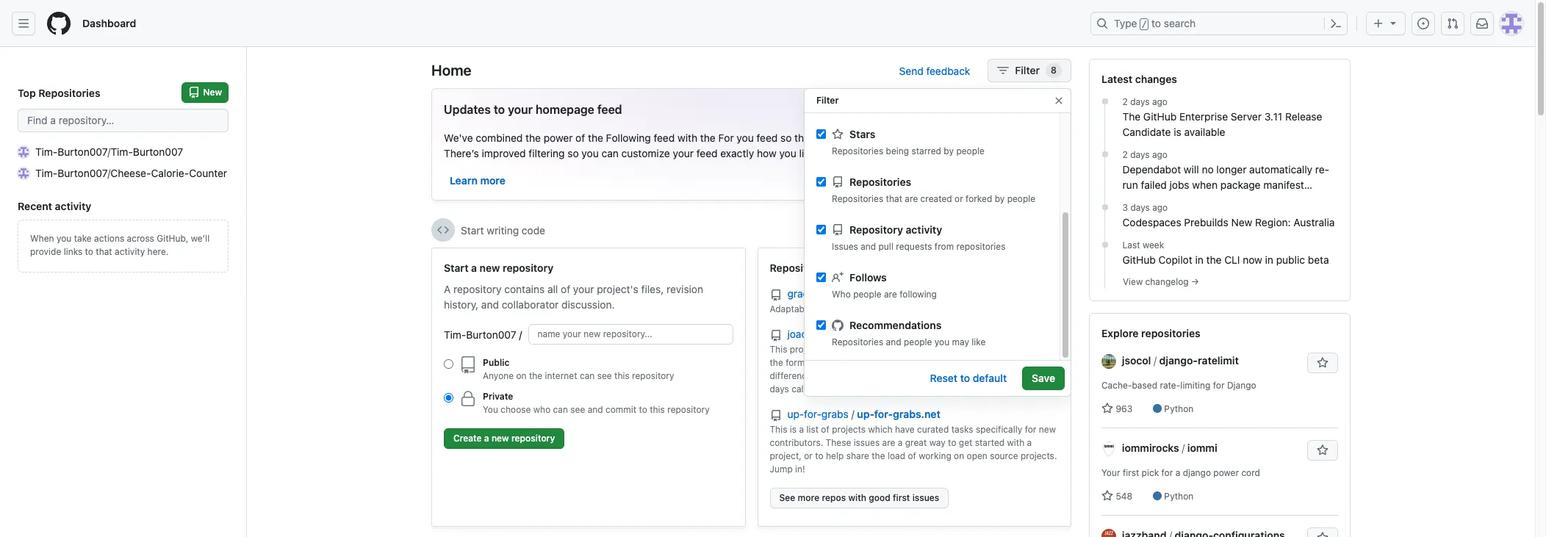 Task type: vqa. For each thing, say whether or not it's contained in the screenshot.


Task type: describe. For each thing, give the bounding box(es) containing it.
place
[[850, 132, 876, 144]]

being
[[886, 146, 909, 157]]

3.11
[[1265, 110, 1283, 123]]

get
[[959, 437, 973, 448]]

feed up following
[[597, 103, 622, 116]]

first inside explore repositories navigation
[[1123, 467, 1140, 479]]

the up filtering
[[526, 132, 541, 144]]

0 vertical spatial star image
[[832, 128, 844, 140]]

Top Repositories search field
[[18, 109, 229, 132]]

why am i seeing this? image
[[1060, 225, 1072, 236]]

human
[[887, 370, 915, 381]]

filter image
[[998, 65, 1010, 76]]

repo image for up-
[[770, 410, 782, 422]]

on inside we've combined the power of the following feed with the for you feed so there's one place to discover content on github. there's improved filtering so you can customize your feed exactly how you like it, and a shiny new visual design. ✨
[[973, 132, 985, 144]]

a up load at the bottom of page
[[898, 437, 903, 448]]

joaomatossilva / datetimeextensions
[[788, 328, 967, 340]]

a
[[444, 283, 451, 295]]

run
[[1123, 179, 1138, 191]]

repositories for repositories that are created or forked by people
[[832, 193, 884, 204]]

days for codespaces
[[1131, 202, 1150, 213]]

ago for failed
[[1152, 149, 1168, 160]]

2 vertical spatial with
[[849, 492, 867, 504]]

latest changes
[[1102, 73, 1177, 85]]

/ right jsocol
[[1154, 354, 1157, 367]]

new inside we've combined the power of the following feed with the for you feed so there's one place to discover content on github. there's improved filtering so you can customize your feed exactly how you like it, and a shiny new visual design. ✨
[[886, 147, 906, 160]]

may
[[952, 337, 969, 348]]

1 vertical spatial repo image
[[770, 290, 782, 301]]

of down joaomatossilva / datetimeextensions
[[867, 344, 876, 355]]

a up projects.
[[1027, 437, 1032, 448]]

you inside the when you take actions across github, we'll provide links to that activity here.
[[57, 233, 72, 244]]

/ up cheese-
[[107, 146, 111, 158]]

and inside a repository contains all of your project's files, revision history, and collaborator discussion.
[[481, 298, 499, 311]]

/ inside 'type / to search'
[[1142, 19, 1147, 29]]

1 vertical spatial several
[[857, 384, 886, 395]]

your down pull
[[884, 262, 906, 274]]

cheese calorie counter image
[[18, 167, 29, 179]]

that inside the when you take actions across github, we'll provide links to that activity here.
[[96, 246, 112, 257]]

automation
[[835, 304, 882, 315]]

repositories that need your help element
[[757, 248, 1072, 527]]

actions
[[94, 233, 124, 244]]

is inside this is a list of projects which have curated tasks specifically for new contributors. these issues are a great way to get started with a project, or to help share the load of working on open source projects. jump in!
[[790, 424, 797, 435]]

no
[[1202, 163, 1214, 176]]

on up date at right
[[1037, 344, 1047, 355]]

homepage image
[[47, 12, 71, 35]]

1 horizontal spatial like
[[972, 337, 986, 348]]

open
[[967, 451, 988, 462]]

people up system.datetime,
[[904, 337, 932, 348]]

type
[[1114, 17, 1138, 29]]

are for repositories
[[905, 193, 918, 204]]

which
[[868, 424, 893, 435]]

/ up merge
[[860, 328, 863, 340]]

1 horizontal spatial star image
[[1102, 490, 1114, 502]]

can inside we've combined the power of the following feed with the for you feed so there's one place to discover content on github. there's improved filtering so you can customize your feed exactly how you like it, and a shiny new visual design. ✨
[[602, 147, 619, 160]]

/ up projects
[[852, 408, 855, 420]]

2 for the github enterprise server 3.11 release candidate is available
[[1123, 96, 1128, 107]]

git pull request image
[[1447, 18, 1459, 29]]

for right pick
[[1162, 467, 1173, 479]]

more for learn
[[480, 174, 506, 187]]

home
[[431, 62, 472, 79]]

the inside this is a list of projects which have curated tasks specifically for new contributors. these issues are a great way to get started with a project, or to help share the load of working on open source projects. jump in!
[[872, 451, 885, 462]]

curated
[[917, 424, 949, 435]]

based
[[1132, 380, 1158, 391]]

changes inside '2 days ago dependabot will no longer automatically re- run failed jobs when package manifest changes'
[[1123, 194, 1163, 207]]

the inside last week github copilot in the cli now in public beta
[[1207, 254, 1222, 266]]

of right list
[[821, 424, 830, 435]]

release
[[1286, 110, 1323, 123]]

rate-
[[1160, 380, 1181, 391]]

learn more link
[[450, 174, 506, 187]]

you right filtering
[[582, 147, 599, 160]]

repositories and people you may like
[[832, 337, 986, 348]]

default
[[973, 372, 1007, 384]]

all inside a repository contains all of your project's files, revision history, and collaborator discussion.
[[548, 283, 558, 295]]

command palette image
[[1330, 18, 1342, 29]]

joaomatossilva
[[788, 328, 858, 340]]

a inside we've combined the power of the following feed with the for you feed so there's one place to discover content on github. there's improved filtering so you can customize your feed exactly how you like it, and a shiny new visual design. ✨
[[850, 147, 856, 160]]

the inside "this project is a merge of several common datetime operations on the form of  extensions to system.datetime, including natural date difference text (precise and human rounded), holidays and working days calculations on several culture locales."
[[770, 357, 783, 368]]

dot fill image for codespaces prebuilds new region: australia
[[1099, 201, 1111, 213]]

provide
[[30, 246, 61, 257]]

manifest
[[1264, 179, 1305, 191]]

dependabot will no longer automatically re- run failed jobs when package manifest changes link
[[1123, 162, 1339, 207]]

tim- up cheese-
[[111, 146, 133, 158]]

the left "for"
[[700, 132, 716, 144]]

0 vertical spatial several
[[878, 344, 908, 355]]

repositories that are created or forked by people
[[832, 193, 1036, 204]]

adaptable,
[[770, 304, 815, 315]]

start for start writing code
[[461, 224, 484, 236]]

repositories that need your help
[[770, 262, 930, 274]]

a inside explore repositories navigation
[[1176, 467, 1181, 479]]

a inside "this project is a merge of several common datetime operations on the form of  extensions to system.datetime, including natural date difference text (precise and human rounded), holidays and working days calculations on several culture locales."
[[831, 344, 836, 355]]

week
[[1143, 240, 1164, 251]]

repository up contains
[[503, 262, 554, 274]]

/ up fast
[[820, 287, 823, 300]]

repositories right top on the left of page
[[38, 86, 100, 99]]

feed left exactly at the top of the page
[[697, 147, 718, 160]]

cheese-
[[111, 167, 151, 179]]

you
[[483, 404, 498, 415]]

github,
[[157, 233, 188, 244]]

datetimeextensions
[[866, 328, 967, 340]]

repository inside 'button'
[[512, 433, 555, 444]]

days for dependabot
[[1131, 149, 1150, 160]]

learn more
[[450, 174, 506, 187]]

days for the
[[1131, 96, 1150, 107]]

see more repos with good first issues link
[[770, 488, 949, 509]]

adaptable, fast automation for all
[[770, 304, 908, 315]]

this project is a merge of several common datetime operations on the form of  extensions to system.datetime, including natural date difference text (precise and human rounded), holidays and working days calculations on several culture locales.
[[770, 344, 1048, 395]]

burton007 for tim-burton007 / cheese-calorie-counter
[[58, 167, 107, 179]]

server
[[1231, 110, 1262, 123]]

and inside private you choose who can see and commit to this repository
[[588, 404, 603, 415]]

internet
[[545, 370, 577, 381]]

0 vertical spatial help
[[909, 262, 930, 274]]

who
[[533, 404, 551, 415]]

it,
[[818, 147, 827, 160]]

grabs.net
[[893, 408, 941, 420]]

that for repositories that are created or forked by people
[[886, 193, 903, 204]]

starred
[[912, 146, 942, 157]]

triangle down image
[[1388, 17, 1400, 29]]

to inside private you choose who can see and commit to this repository
[[639, 404, 647, 415]]

a repository contains all of your project's files, revision history, and collaborator discussion.
[[444, 283, 703, 311]]

0 vertical spatial repo image
[[832, 224, 844, 236]]

0 horizontal spatial so
[[568, 147, 579, 160]]

from
[[935, 241, 954, 252]]

when
[[30, 233, 54, 244]]

for down who people are following
[[884, 304, 896, 315]]

github inside last week github copilot in the cli now in public beta
[[1123, 254, 1156, 266]]

you up exactly at the top of the page
[[737, 132, 754, 144]]

create a new repository
[[454, 433, 555, 444]]

burton007 for tim-burton007 / tim-burton007
[[58, 146, 107, 158]]

is inside "this project is a merge of several common datetime operations on the form of  extensions to system.datetime, including natural date difference text (precise and human rounded), holidays and working days calculations on several culture locales."
[[822, 344, 829, 355]]

more for see
[[798, 492, 820, 504]]

who people are following
[[832, 289, 937, 300]]

choose
[[501, 404, 531, 415]]

new inside create a new repository 'button'
[[492, 433, 509, 444]]

can inside private you choose who can see and commit to this repository
[[553, 404, 568, 415]]

cache-based rate-limiting for django
[[1102, 380, 1257, 391]]

region:
[[1256, 216, 1291, 229]]

difference
[[770, 370, 812, 381]]

help inside this is a list of projects which have curated tasks specifically for new contributors. these issues are a great way to get started with a project, or to help share the load of working on open source projects. jump in!
[[826, 451, 844, 462]]

of down project
[[808, 357, 816, 368]]

0 horizontal spatial new
[[203, 87, 222, 98]]

there's
[[444, 147, 479, 160]]

0 horizontal spatial by
[[944, 146, 954, 157]]

explore repositories
[[1102, 327, 1201, 340]]

created
[[921, 193, 952, 204]]

Repository name text field
[[528, 324, 733, 345]]

this inside public anyone on the internet can see this repository
[[615, 370, 630, 381]]

issues
[[832, 241, 858, 252]]

longer
[[1217, 163, 1247, 176]]

3 days ago codespaces prebuilds new region: australia
[[1123, 202, 1335, 229]]

feed up how
[[757, 132, 778, 144]]

to left search
[[1152, 17, 1161, 29]]

take
[[74, 233, 92, 244]]

locales.
[[920, 384, 952, 395]]

to down contributors.
[[815, 451, 824, 462]]

of inside we've combined the power of the following feed with the for you feed so there's one place to discover content on github. there's improved filtering so you can customize your feed exactly how you like it, and a shiny new visual design. ✨
[[576, 132, 585, 144]]

repositories for repositories and people you may like
[[832, 337, 884, 348]]

0 horizontal spatial filter
[[817, 95, 839, 106]]

dot fill image for the github enterprise server 3.11 release candidate is available
[[1099, 96, 1111, 107]]

none radio inside the create a new repository "element"
[[444, 393, 454, 403]]

of down great
[[908, 451, 916, 462]]

to left get
[[948, 437, 957, 448]]

writing
[[487, 224, 519, 236]]

and left human
[[869, 370, 885, 381]]

repositories for repositories being starred by people
[[832, 146, 884, 157]]

good
[[869, 492, 891, 504]]

0 vertical spatial filter
[[1015, 64, 1040, 76]]

discover
[[891, 132, 931, 144]]

3
[[1123, 202, 1128, 213]]

fast
[[817, 304, 833, 315]]

can inside public anyone on the internet can see this repository
[[580, 370, 595, 381]]

you left may
[[935, 337, 950, 348]]

burton007 up calorie-
[[133, 146, 183, 158]]

jsocol / django-ratelimit
[[1122, 354, 1239, 367]]

forked
[[966, 193, 993, 204]]

code
[[522, 224, 545, 236]]

need
[[857, 262, 882, 274]]

way
[[930, 437, 946, 448]]

python for django-
[[1165, 404, 1194, 415]]

your
[[1102, 467, 1121, 479]]

are for follows
[[884, 289, 897, 300]]

view
[[1123, 276, 1143, 287]]

calorie-
[[151, 167, 189, 179]]

people right forked
[[1008, 193, 1036, 204]]

feed up customize
[[654, 132, 675, 144]]

a left list
[[799, 424, 804, 435]]

django
[[1183, 467, 1211, 479]]

we've combined the power of the following feed with the for you feed so there's one place to discover content on github. there's improved filtering so you can customize your feed exactly how you like it, and a shiny new visual design. ✨
[[444, 132, 1024, 160]]

you right how
[[780, 147, 797, 160]]

1 horizontal spatial by
[[995, 193, 1005, 204]]

the inside public anyone on the internet can see this repository
[[529, 370, 543, 381]]

following
[[606, 132, 651, 144]]

repository inside private you choose who can see and commit to this repository
[[668, 404, 710, 415]]

mark github image
[[832, 319, 844, 331]]

jobs
[[1170, 179, 1190, 191]]

repo image for joaomatossilva
[[770, 330, 782, 342]]

1 horizontal spatial or
[[955, 193, 963, 204]]

to inside 'button'
[[961, 372, 970, 384]]

this for up-for-grabs
[[770, 424, 788, 435]]

tim-burton007 / cheese-calorie-counter
[[35, 167, 227, 179]]

issue opened image
[[1418, 18, 1430, 29]]

repositories for repositories
[[850, 176, 912, 188]]

power inside explore repositories navigation
[[1214, 467, 1239, 479]]

0 vertical spatial repositories
[[957, 241, 1006, 252]]

and left pull
[[861, 241, 876, 252]]

view changelog →
[[1123, 276, 1199, 287]]



Task type: locate. For each thing, give the bounding box(es) containing it.
repo image up contributors.
[[770, 410, 782, 422]]

copilot
[[1159, 254, 1193, 266]]

@jazzband profile image
[[1102, 529, 1117, 537]]

0 horizontal spatial help
[[826, 451, 844, 462]]

this inside "this project is a merge of several common datetime operations on the form of  extensions to system.datetime, including natural date difference text (precise and human rounded), holidays and working days calculations on several culture locales."
[[770, 344, 788, 355]]

like right may
[[972, 337, 986, 348]]

0 vertical spatial dot fill image
[[1099, 96, 1111, 107]]

latest
[[1102, 73, 1133, 85]]

datetimeextensions link
[[866, 328, 967, 340]]

1 vertical spatial by
[[995, 193, 1005, 204]]

0 horizontal spatial for-
[[804, 408, 822, 420]]

None radio
[[444, 393, 454, 403]]

start writing code
[[461, 224, 545, 236]]

1 vertical spatial all
[[899, 304, 908, 315]]

repo image for repositories
[[832, 176, 844, 188]]

1 vertical spatial are
[[884, 289, 897, 300]]

2 vertical spatial ago
[[1153, 202, 1168, 213]]

1 vertical spatial activity
[[906, 223, 943, 236]]

a up extensions
[[831, 344, 836, 355]]

repositories up repository
[[832, 193, 884, 204]]

github down last
[[1123, 254, 1156, 266]]

codespaces prebuilds new region: australia link
[[1123, 215, 1339, 230]]

1 horizontal spatial up-
[[857, 408, 875, 420]]

all up recommendations
[[899, 304, 908, 315]]

people down content
[[957, 146, 985, 157]]

1 vertical spatial can
[[580, 370, 595, 381]]

cli
[[1225, 254, 1240, 266]]

up-for-grabs / up-for-grabs.net
[[788, 408, 941, 420]]

dot fill image left 3 at the top
[[1099, 201, 1111, 213]]

@jsocol profile image
[[1102, 355, 1117, 369]]

@iommirocks profile image
[[1102, 442, 1117, 457]]

1 horizontal spatial issues
[[913, 492, 940, 504]]

activity for recent activity
[[55, 200, 91, 212]]

all inside repositories that need your help element
[[899, 304, 908, 315]]

we'll
[[191, 233, 210, 244]]

days inside '2 days ago dependabot will no longer automatically re- run failed jobs when package manifest changes'
[[1131, 149, 1150, 160]]

the left "form"
[[770, 357, 783, 368]]

0 vertical spatial repo image
[[832, 176, 844, 188]]

new
[[203, 87, 222, 98], [1232, 216, 1253, 229]]

0 horizontal spatial or
[[804, 451, 813, 462]]

0 vertical spatial so
[[781, 132, 792, 144]]

with left "for"
[[678, 132, 698, 144]]

1 vertical spatial first
[[893, 492, 910, 504]]

this up contributors.
[[770, 424, 788, 435]]

0 vertical spatial start
[[461, 224, 484, 236]]

1 gradle from the left
[[788, 287, 818, 300]]

your inside we've combined the power of the following feed with the for you feed so there's one place to discover content on github. there's improved filtering so you can customize your feed exactly how you like it, and a shiny new visual design. ✨
[[673, 147, 694, 160]]

with inside we've combined the power of the following feed with the for you feed so there's one place to discover content on github. there's improved filtering so you can customize your feed exactly how you like it, and a shiny new visual design. ✨
[[678, 132, 698, 144]]

for left django
[[1213, 380, 1225, 391]]

2 inside '2 days ago dependabot will no longer automatically re- run failed jobs when package manifest changes'
[[1123, 149, 1128, 160]]

Find a repository… text field
[[18, 109, 229, 132]]

homepage
[[536, 103, 595, 116]]

codespaces
[[1123, 216, 1182, 229]]

→
[[1191, 276, 1199, 287]]

for up projects.
[[1025, 424, 1037, 435]]

ago inside 3 days ago codespaces prebuilds new region: australia
[[1153, 202, 1168, 213]]

0 vertical spatial power
[[544, 132, 573, 144]]

2 dot fill image from the top
[[1099, 239, 1111, 251]]

extensions
[[819, 357, 863, 368]]

1 vertical spatial like
[[972, 337, 986, 348]]

1 vertical spatial ago
[[1152, 149, 1168, 160]]

/
[[1142, 19, 1147, 29], [107, 146, 111, 158], [107, 167, 111, 179], [820, 287, 823, 300], [860, 328, 863, 340], [519, 328, 522, 341], [1154, 354, 1157, 367], [852, 408, 855, 420], [1182, 442, 1185, 454]]

search
[[1164, 17, 1196, 29]]

0 vertical spatial activity
[[55, 200, 91, 212]]

last week github copilot in the cli now in public beta
[[1123, 240, 1329, 266]]

repository inside a repository contains all of your project's files, revision history, and collaborator discussion.
[[454, 283, 502, 295]]

1 horizontal spatial can
[[580, 370, 595, 381]]

1 horizontal spatial activity
[[115, 246, 145, 257]]

1 vertical spatial dot fill image
[[1099, 239, 1111, 251]]

first right good
[[893, 492, 910, 504]]

dot fill image for github copilot in the cli now in public beta
[[1099, 239, 1111, 251]]

1 vertical spatial python
[[1165, 491, 1194, 502]]

see inside public anyone on the internet can see this repository
[[597, 370, 612, 381]]

start inside the create a new repository "element"
[[444, 262, 469, 274]]

this for joaomatossilva
[[770, 344, 788, 355]]

joaomatossilva link
[[788, 328, 860, 340]]

dot fill image
[[1099, 96, 1111, 107], [1099, 148, 1111, 160]]

1 horizontal spatial so
[[781, 132, 792, 144]]

1 python from the top
[[1165, 404, 1194, 415]]

repo image inside "element"
[[459, 356, 477, 374]]

changes right latest
[[1136, 73, 1177, 85]]

1 this from the top
[[770, 344, 788, 355]]

discussion.
[[562, 298, 615, 311]]

star this repository image for @jazzband profile icon
[[1317, 532, 1329, 537]]

merge
[[838, 344, 865, 355]]

0 horizontal spatial in
[[1196, 254, 1204, 266]]

tim- for tim-burton007 / tim-burton007
[[35, 146, 58, 158]]

this inside this is a list of projects which have curated tasks specifically for new contributors. these issues are a great way to get started with a project, or to help share the load of working on open source projects. jump in!
[[770, 424, 788, 435]]

with inside this is a list of projects which have curated tasks specifically for new contributors. these issues are a great way to get started with a project, or to help share the load of working on open source projects. jump in!
[[1007, 437, 1025, 448]]

several down (precise
[[857, 384, 886, 395]]

gradle link up adaptable, fast automation for all
[[826, 287, 858, 300]]

your up "combined" at the top left of the page
[[508, 103, 533, 116]]

None checkbox
[[817, 273, 826, 282], [817, 320, 826, 330], [817, 273, 826, 282], [817, 320, 826, 330]]

your up discussion.
[[573, 283, 594, 295]]

0 horizontal spatial all
[[548, 283, 558, 295]]

tim- for tim-burton007 /
[[444, 328, 466, 341]]

like inside we've combined the power of the following feed with the for you feed so there's one place to discover content on github. there's improved filtering so you can customize your feed exactly how you like it, and a shiny new visual design. ✨
[[799, 147, 815, 160]]

0 horizontal spatial with
[[678, 132, 698, 144]]

type / to search
[[1114, 17, 1196, 29]]

on inside this is a list of projects which have curated tasks specifically for new contributors. these issues are a great way to get started with a project, or to help share the load of working on open source projects. jump in!
[[954, 451, 965, 462]]

/ down tim-burton007 / tim-burton007
[[107, 167, 111, 179]]

by
[[944, 146, 954, 157], [995, 193, 1005, 204]]

notifications image
[[1477, 18, 1488, 29]]

anyone
[[483, 370, 514, 381]]

up-for-grabs link
[[788, 408, 852, 420]]

explore element
[[1089, 59, 1351, 537]]

you up links
[[57, 233, 72, 244]]

tim- for tim-burton007 / cheese-calorie-counter
[[35, 167, 58, 179]]

menu
[[805, 0, 1060, 360]]

2 2 from the top
[[1123, 149, 1128, 160]]

close menu image
[[1053, 95, 1065, 107]]

the
[[526, 132, 541, 144], [588, 132, 603, 144], [700, 132, 716, 144], [1207, 254, 1222, 266], [770, 357, 783, 368], [529, 370, 543, 381], [872, 451, 885, 462]]

content
[[934, 132, 970, 144]]

1 horizontal spatial this
[[650, 404, 665, 415]]

1 up- from the left
[[788, 408, 804, 420]]

form
[[786, 357, 805, 368]]

dot fill image
[[1099, 201, 1111, 213], [1099, 239, 1111, 251]]

0 vertical spatial star this repository image
[[1317, 445, 1329, 456]]

repositories down mark github "image"
[[832, 337, 884, 348]]

0 vertical spatial is
[[1174, 126, 1182, 138]]

2 inside 2 days ago the github enterprise server 3.11 release candidate is available
[[1123, 96, 1128, 107]]

0 horizontal spatial that
[[96, 246, 112, 257]]

star this repository image
[[1317, 445, 1329, 456], [1317, 532, 1329, 537]]

the left "cli"
[[1207, 254, 1222, 266]]

star image down your
[[1102, 490, 1114, 502]]

repositories inside repositories that need your help element
[[770, 262, 832, 274]]

limiting
[[1181, 380, 1211, 391]]

load
[[888, 451, 906, 462]]

repo image down adaptable,
[[770, 330, 782, 342]]

issues and pull requests from repositories
[[832, 241, 1006, 252]]

0 vertical spatial or
[[955, 193, 963, 204]]

1 dot fill image from the top
[[1099, 201, 1111, 213]]

tim- inside the create a new repository "element"
[[444, 328, 466, 341]]

1 vertical spatial this
[[770, 424, 788, 435]]

new inside 3 days ago codespaces prebuilds new region: australia
[[1232, 216, 1253, 229]]

is down joaomatossilva link
[[822, 344, 829, 355]]

working down date at right
[[1015, 370, 1048, 381]]

a up the history, on the bottom of the page
[[471, 262, 477, 274]]

to down take
[[85, 246, 93, 257]]

1 vertical spatial help
[[826, 451, 844, 462]]

or inside this is a list of projects which have curated tasks specifically for new contributors. these issues are a great way to get started with a project, or to help share the load of working on open source projects. jump in!
[[804, 451, 813, 462]]

code image
[[437, 224, 449, 236]]

0 vertical spatial working
[[1015, 370, 1048, 381]]

1 for- from the left
[[804, 408, 822, 420]]

operations
[[990, 344, 1034, 355]]

public
[[1277, 254, 1305, 266]]

burton007 for tim-burton007 /
[[466, 328, 516, 341]]

send
[[899, 64, 924, 77]]

new up projects.
[[1039, 424, 1056, 435]]

0 vertical spatial dot fill image
[[1099, 201, 1111, 213]]

dependabot
[[1123, 163, 1181, 176]]

1 horizontal spatial with
[[849, 492, 867, 504]]

on inside public anyone on the internet can see this repository
[[516, 370, 527, 381]]

recent
[[18, 200, 52, 212]]

1 horizontal spatial repo image
[[770, 290, 782, 301]]

tasks
[[952, 424, 974, 435]]

to up being
[[879, 132, 888, 144]]

0 vertical spatial 2
[[1123, 96, 1128, 107]]

can right internet
[[580, 370, 595, 381]]

and inside we've combined the power of the following feed with the for you feed so there's one place to discover content on github. there's improved filtering so you can customize your feed exactly how you like it, and a shiny new visual design. ✨
[[830, 147, 848, 160]]

2 days ago dependabot will no longer automatically re- run failed jobs when package manifest changes
[[1123, 149, 1330, 207]]

1 in from the left
[[1196, 254, 1204, 266]]

ago inside 2 days ago the github enterprise server 3.11 release candidate is available
[[1152, 96, 1168, 107]]

github copilot in the cli now in public beta link
[[1123, 252, 1339, 268]]

2 vertical spatial repo image
[[459, 356, 477, 374]]

0 vertical spatial like
[[799, 147, 815, 160]]

None radio
[[444, 359, 454, 369]]

working down way
[[919, 451, 952, 462]]

for
[[718, 132, 734, 144]]

and
[[830, 147, 848, 160], [861, 241, 876, 252], [481, 298, 499, 311], [886, 337, 902, 348], [869, 370, 885, 381], [997, 370, 1013, 381], [588, 404, 603, 415]]

burton007 down tim-burton007 / tim-burton007
[[58, 167, 107, 179]]

star this repository image
[[1317, 357, 1329, 369]]

this inside private you choose who can see and commit to this repository
[[650, 404, 665, 415]]

start up a
[[444, 262, 469, 274]]

1 vertical spatial that
[[96, 246, 112, 257]]

last
[[1123, 240, 1140, 251]]

a left the django
[[1176, 467, 1181, 479]]

2 for dependabot will no longer automatically re- run failed jobs when package manifest changes
[[1123, 149, 1128, 160]]

share
[[847, 451, 869, 462]]

one
[[830, 132, 847, 144]]

2 horizontal spatial is
[[1174, 126, 1182, 138]]

2 python from the top
[[1165, 491, 1194, 502]]

datetime
[[949, 344, 988, 355]]

ago inside '2 days ago dependabot will no longer automatically re- run failed jobs when package manifest changes'
[[1152, 149, 1168, 160]]

with
[[678, 132, 698, 144], [1007, 437, 1025, 448], [849, 492, 867, 504]]

source
[[990, 451, 1018, 462]]

1 vertical spatial issues
[[913, 492, 940, 504]]

2 up- from the left
[[857, 408, 875, 420]]

are up load at the bottom of page
[[882, 437, 896, 448]]

1 vertical spatial dot fill image
[[1099, 148, 1111, 160]]

0 vertical spatial first
[[1123, 467, 1140, 479]]

power inside we've combined the power of the following feed with the for you feed so there's one place to discover content on github. there's improved filtering so you can customize your feed exactly how you like it, and a shiny new visual design. ✨
[[544, 132, 573, 144]]

more right learn
[[480, 174, 506, 187]]

more right the see
[[798, 492, 820, 504]]

activity inside the when you take actions across github, we'll provide links to that activity here.
[[115, 246, 145, 257]]

1 horizontal spatial gradle
[[826, 287, 858, 300]]

this is a list of projects which have curated tasks specifically for new contributors. these issues are a great way to get started with a project, or to help share the load of working on open source projects. jump in!
[[770, 424, 1057, 475]]

2 dot fill image from the top
[[1099, 148, 1111, 160]]

to inside the when you take actions across github, we'll provide links to that activity here.
[[85, 246, 93, 257]]

0 horizontal spatial up-
[[788, 408, 804, 420]]

2 this from the top
[[770, 424, 788, 435]]

up-
[[788, 408, 804, 420], [857, 408, 875, 420]]

explore repositories navigation
[[1089, 313, 1351, 537]]

help down "issues and pull requests from repositories"
[[909, 262, 930, 274]]

the left following
[[588, 132, 603, 144]]

australia
[[1294, 216, 1335, 229]]

days up the
[[1131, 96, 1150, 107]]

see inside private you choose who can see and commit to this repository
[[571, 404, 585, 415]]

save
[[1032, 372, 1056, 384]]

working inside "this project is a merge of several common datetime operations on the form of  extensions to system.datetime, including natural date difference text (precise and human rounded), holidays and working days calculations on several culture locales."
[[1015, 370, 1048, 381]]

plus image
[[1373, 18, 1385, 29]]

gradle up adaptable, fast automation for all
[[826, 287, 858, 300]]

0 vertical spatial python
[[1165, 404, 1194, 415]]

1 vertical spatial 2
[[1123, 149, 1128, 160]]

2 star this repository image from the top
[[1317, 532, 1329, 537]]

burton007 down top repositories search box
[[58, 146, 107, 158]]

2 for- from the left
[[875, 408, 893, 420]]

1 vertical spatial more
[[798, 492, 820, 504]]

0 horizontal spatial is
[[790, 424, 797, 435]]

0 vertical spatial all
[[548, 283, 558, 295]]

548
[[1114, 491, 1133, 502]]

0 horizontal spatial activity
[[55, 200, 91, 212]]

start for start a new repository
[[444, 262, 469, 274]]

like left it,
[[799, 147, 815, 160]]

repositories for repositories that need your help
[[770, 262, 832, 274]]

django
[[1227, 380, 1257, 391]]

0 vertical spatial more
[[480, 174, 506, 187]]

None checkbox
[[817, 129, 826, 139], [817, 177, 826, 187], [817, 225, 826, 234], [817, 129, 826, 139], [817, 177, 826, 187], [817, 225, 826, 234]]

0 horizontal spatial see
[[571, 404, 585, 415]]

public
[[483, 357, 510, 368]]

more inside repositories that need your help element
[[798, 492, 820, 504]]

on down (precise
[[844, 384, 854, 395]]

working
[[1015, 370, 1048, 381], [919, 451, 952, 462]]

0 vertical spatial changes
[[1136, 73, 1177, 85]]

2 up the
[[1123, 96, 1128, 107]]

1 vertical spatial new
[[1232, 216, 1253, 229]]

github.
[[988, 132, 1024, 144]]

that up repository activity
[[886, 193, 903, 204]]

and down natural
[[997, 370, 1013, 381]]

new inside this is a list of projects which have curated tasks specifically for new contributors. these issues are a great way to get started with a project, or to help share the load of working on open source projects. jump in!
[[1039, 424, 1056, 435]]

repositories right from
[[957, 241, 1006, 252]]

private
[[483, 391, 513, 402]]

on down get
[[954, 451, 965, 462]]

person add image
[[832, 272, 844, 283]]

1 horizontal spatial help
[[909, 262, 930, 274]]

natural
[[994, 357, 1023, 368]]

tim burton007 image
[[18, 146, 29, 158]]

that
[[886, 193, 903, 204], [96, 246, 112, 257], [834, 262, 854, 274]]

people down follows
[[853, 289, 882, 300]]

activity for repository activity
[[906, 223, 943, 236]]

repository inside public anyone on the internet can see this repository
[[632, 370, 674, 381]]

new link
[[182, 82, 229, 103]]

/ inside the create a new repository "element"
[[519, 328, 522, 341]]

0 vertical spatial can
[[602, 147, 619, 160]]

holidays
[[961, 370, 995, 381]]

burton007 inside the create a new repository "element"
[[466, 328, 516, 341]]

to inside "this project is a merge of several common datetime operations on the form of  extensions to system.datetime, including natural date difference text (precise and human rounded), holidays and working days calculations on several culture locales."
[[866, 357, 874, 368]]

0 horizontal spatial can
[[553, 404, 568, 415]]

1 vertical spatial see
[[571, 404, 585, 415]]

days inside 2 days ago the github enterprise server 3.11 release candidate is available
[[1131, 96, 1150, 107]]

menu containing stars
[[805, 0, 1060, 360]]

1 horizontal spatial is
[[822, 344, 829, 355]]

of up discussion.
[[561, 283, 571, 295]]

days right 3 at the top
[[1131, 202, 1150, 213]]

visual
[[909, 147, 936, 160]]

gradle up adaptable,
[[788, 287, 818, 300]]

power left the "cord"
[[1214, 467, 1239, 479]]

is inside 2 days ago the github enterprise server 3.11 release candidate is available
[[1174, 126, 1182, 138]]

stars
[[850, 128, 876, 140]]

send feedback
[[899, 64, 971, 77]]

dot fill image left last
[[1099, 239, 1111, 251]]

days inside "this project is a merge of several common datetime operations on the form of  extensions to system.datetime, including natural date difference text (precise and human rounded), holidays and working days calculations on several culture locales."
[[770, 384, 789, 395]]

see right who
[[571, 404, 585, 415]]

issues up share
[[854, 437, 880, 448]]

none radio inside the create a new repository "element"
[[444, 359, 454, 369]]

1 dot fill image from the top
[[1099, 96, 1111, 107]]

a inside 'button'
[[484, 433, 489, 444]]

repo image for public
[[459, 356, 477, 374]]

view changelog → link
[[1123, 276, 1199, 287]]

2 vertical spatial that
[[834, 262, 854, 274]]

and down recommendations
[[886, 337, 902, 348]]

1 star this repository image from the top
[[1317, 445, 1329, 456]]

these
[[826, 437, 851, 448]]

counter
[[189, 167, 227, 179]]

lock image
[[459, 390, 477, 408]]

0 vertical spatial are
[[905, 193, 918, 204]]

2 gradle from the left
[[826, 287, 858, 300]]

a left shiny
[[850, 147, 856, 160]]

public anyone on the internet can see this repository
[[483, 357, 674, 381]]

great
[[905, 437, 927, 448]]

1 horizontal spatial working
[[1015, 370, 1048, 381]]

2 horizontal spatial activity
[[906, 223, 943, 236]]

new down you
[[492, 433, 509, 444]]

github
[[1144, 110, 1177, 123], [1123, 254, 1156, 266]]

2 vertical spatial is
[[790, 424, 797, 435]]

that down actions
[[96, 246, 112, 257]]

to inside we've combined the power of the following feed with the for you feed so there's one place to discover content on github. there's improved filtering so you can customize your feed exactly how you like it, and a shiny new visual design. ✨
[[879, 132, 888, 144]]

of down homepage
[[576, 132, 585, 144]]

1 horizontal spatial first
[[1123, 467, 1140, 479]]

0 horizontal spatial power
[[544, 132, 573, 144]]

github inside 2 days ago the github enterprise server 3.11 release candidate is available
[[1144, 110, 1177, 123]]

reset
[[930, 372, 958, 384]]

your inside a repository contains all of your project's files, revision history, and collaborator discussion.
[[573, 283, 594, 295]]

iommi
[[1188, 442, 1218, 454]]

1 2 from the top
[[1123, 96, 1128, 107]]

of inside a repository contains all of your project's files, revision history, and collaborator discussion.
[[561, 283, 571, 295]]

ago for is
[[1152, 96, 1168, 107]]

/ left iommi
[[1182, 442, 1185, 454]]

0 horizontal spatial gradle link
[[788, 287, 820, 300]]

0 vertical spatial ago
[[1152, 96, 1168, 107]]

1 horizontal spatial all
[[899, 304, 908, 315]]

0 horizontal spatial like
[[799, 147, 815, 160]]

2 horizontal spatial repo image
[[832, 176, 844, 188]]

python for iommi
[[1165, 491, 1194, 502]]

dot fill image for dependabot will no longer automatically re- run failed jobs when package manifest changes
[[1099, 148, 1111, 160]]

is left available
[[1174, 126, 1182, 138]]

1 vertical spatial start
[[444, 262, 469, 274]]

available
[[1185, 126, 1226, 138]]

star this repository image for @iommirocks profile image
[[1317, 445, 1329, 456]]

0 vertical spatial this
[[770, 344, 788, 355]]

send feedback link
[[899, 63, 971, 78]]

activity
[[55, 200, 91, 212], [906, 223, 943, 236], [115, 246, 145, 257]]

repo image
[[832, 176, 844, 188], [770, 290, 782, 301], [459, 356, 477, 374]]

2 vertical spatial repo image
[[770, 410, 782, 422]]

1 vertical spatial changes
[[1123, 194, 1163, 207]]

github up candidate
[[1144, 110, 1177, 123]]

tim-burton007 /
[[444, 328, 522, 341]]

on right "anyone"
[[516, 370, 527, 381]]

that for repositories that need your help
[[834, 262, 854, 274]]

help
[[909, 262, 930, 274], [826, 451, 844, 462]]

2 gradle link from the left
[[826, 287, 858, 300]]

ago down latest changes
[[1152, 96, 1168, 107]]

repository up the history, on the bottom of the page
[[454, 283, 502, 295]]

1 gradle link from the left
[[788, 287, 820, 300]]

repo image
[[832, 224, 844, 236], [770, 330, 782, 342], [770, 410, 782, 422]]

issues inside this is a list of projects which have curated tasks specifically for new contributors. these issues are a great way to get started with a project, or to help share the load of working on open source projects. jump in!
[[854, 437, 880, 448]]

star image
[[832, 128, 844, 140], [1102, 490, 1114, 502]]

new down the discover
[[886, 147, 906, 160]]

1 horizontal spatial see
[[597, 370, 612, 381]]

design.
[[939, 147, 973, 160]]

are inside this is a list of projects which have curated tasks specifically for new contributors. these issues are a great way to get started with a project, or to help share the load of working on open source projects. jump in!
[[882, 437, 896, 448]]

to up "combined" at the top left of the page
[[494, 103, 505, 116]]

and down the one
[[830, 147, 848, 160]]

0 vertical spatial with
[[678, 132, 698, 144]]

for- up list
[[804, 408, 822, 420]]

new down writing
[[480, 262, 500, 274]]

repositories inside navigation
[[1142, 327, 1201, 340]]

activity up take
[[55, 200, 91, 212]]

1 vertical spatial filter
[[817, 95, 839, 106]]

days inside 3 days ago codespaces prebuilds new region: australia
[[1131, 202, 1150, 213]]

1 horizontal spatial power
[[1214, 467, 1239, 479]]

0 horizontal spatial star image
[[832, 128, 844, 140]]

create a new repository element
[[444, 260, 733, 455]]

repo image down the one
[[832, 176, 844, 188]]

working inside this is a list of projects which have curated tasks specifically for new contributors. these issues are a great way to get started with a project, or to help share the load of working on open source projects. jump in!
[[919, 451, 952, 462]]

a
[[850, 147, 856, 160], [471, 262, 477, 274], [831, 344, 836, 355], [799, 424, 804, 435], [484, 433, 489, 444], [898, 437, 903, 448], [1027, 437, 1032, 448], [1176, 467, 1181, 479]]

repositories down place
[[832, 146, 884, 157]]

when you take actions across github, we'll provide links to that activity here.
[[30, 233, 210, 257]]

issues
[[854, 437, 880, 448], [913, 492, 940, 504]]

1 vertical spatial with
[[1007, 437, 1025, 448]]

that down issues
[[834, 262, 854, 274]]

up- up contributors.
[[788, 408, 804, 420]]

or left forked
[[955, 193, 963, 204]]

x image
[[1047, 103, 1059, 115]]

2 in from the left
[[1265, 254, 1274, 266]]

2 vertical spatial are
[[882, 437, 896, 448]]

for inside this is a list of projects which have curated tasks specifically for new contributors. these issues are a great way to get started with a project, or to help share the load of working on open source projects. jump in!
[[1025, 424, 1037, 435]]

with up source
[[1007, 437, 1025, 448]]

2 horizontal spatial with
[[1007, 437, 1025, 448]]

in right now
[[1265, 254, 1274, 266]]

1 horizontal spatial in
[[1265, 254, 1274, 266]]

star image
[[1102, 403, 1114, 415]]

first inside repositories that need your help element
[[893, 492, 910, 504]]

there's
[[795, 132, 827, 144]]

all
[[548, 283, 558, 295], [899, 304, 908, 315]]

filter up the one
[[817, 95, 839, 106]]

python down your first pick for a django power cord at the right of the page
[[1165, 491, 1194, 502]]



